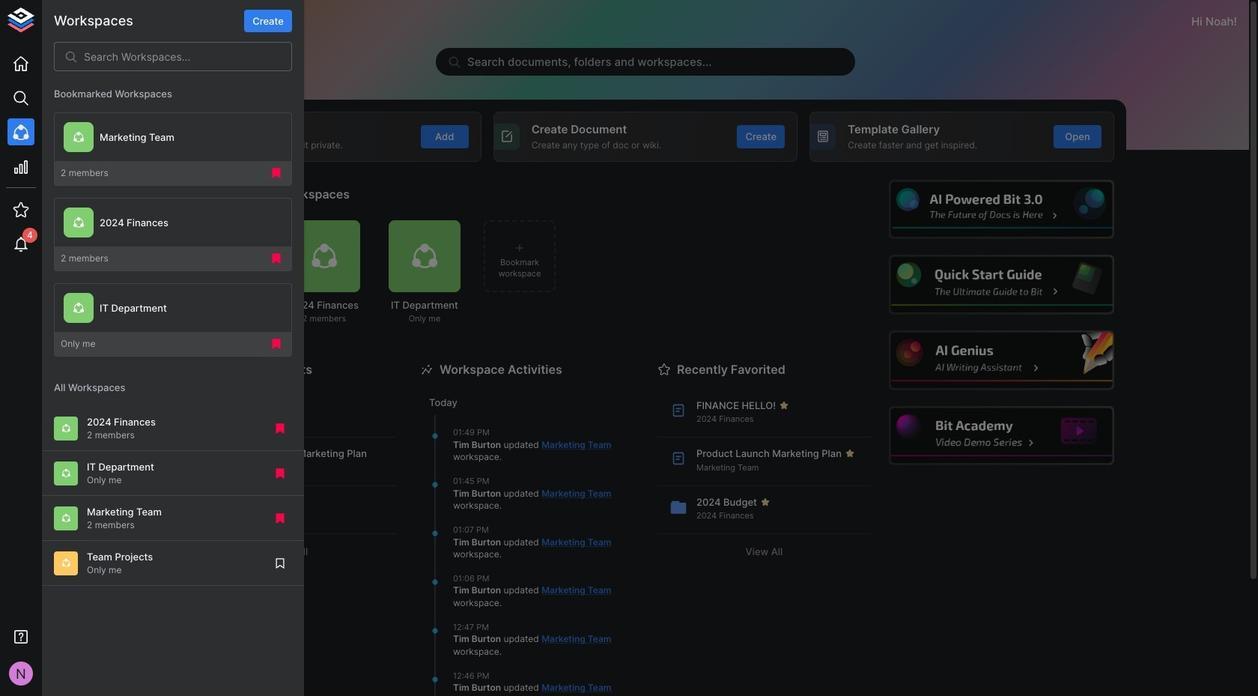 Task type: vqa. For each thing, say whether or not it's contained in the screenshot.
group
no



Task type: locate. For each thing, give the bounding box(es) containing it.
1 help image from the top
[[889, 180, 1115, 239]]

Search Workspaces... text field
[[84, 42, 292, 71]]

remove bookmark image
[[270, 166, 283, 180], [270, 252, 283, 265], [270, 337, 283, 351], [273, 422, 287, 435], [273, 512, 287, 525]]

help image
[[889, 180, 1115, 239], [889, 255, 1115, 314], [889, 330, 1115, 390], [889, 406, 1115, 465]]

2 help image from the top
[[889, 255, 1115, 314]]

remove bookmark image
[[273, 467, 287, 480]]



Task type: describe. For each thing, give the bounding box(es) containing it.
4 help image from the top
[[889, 406, 1115, 465]]

bookmark image
[[273, 557, 287, 570]]

3 help image from the top
[[889, 330, 1115, 390]]



